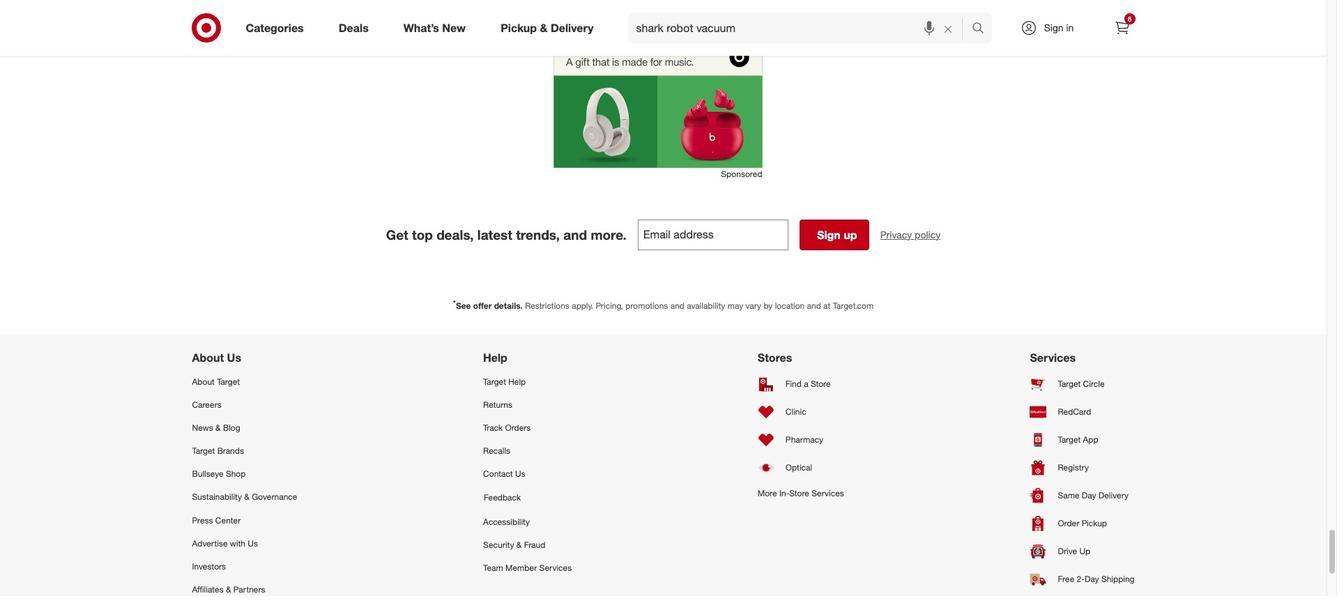 Task type: describe. For each thing, give the bounding box(es) containing it.
news
[[192, 423, 213, 433]]

sign for sign in
[[1045, 22, 1064, 33]]

1 vertical spatial pickup
[[1082, 518, 1108, 529]]

delivery for pickup & delivery
[[551, 21, 594, 35]]

about target
[[192, 376, 240, 387]]

by
[[764, 300, 773, 311]]

accessibility link
[[483, 510, 572, 533]]

services inside more in-store services link
[[812, 488, 845, 499]]

new
[[442, 21, 466, 35]]

promotions
[[626, 300, 669, 311]]

clinic
[[786, 407, 807, 417]]

shop
[[226, 469, 246, 479]]

recalls link
[[483, 440, 572, 463]]

& for delivery
[[540, 21, 548, 35]]

& for governance
[[244, 492, 250, 502]]

deals link
[[327, 13, 386, 43]]

orders
[[505, 423, 531, 433]]

investors
[[192, 561, 226, 572]]

circle
[[1084, 379, 1105, 389]]

free 2-day shipping
[[1059, 574, 1135, 585]]

& for partners
[[226, 585, 231, 595]]

0 horizontal spatial and
[[564, 226, 587, 243]]

0 vertical spatial day
[[1082, 490, 1097, 501]]

target for target circle
[[1059, 379, 1081, 389]]

services inside team member services link
[[540, 563, 572, 573]]

track orders
[[483, 423, 531, 433]]

target app link
[[1031, 426, 1135, 454]]

track
[[483, 423, 503, 433]]

details.
[[494, 300, 523, 311]]

pickup & delivery link
[[489, 13, 611, 43]]

accessibility
[[483, 517, 530, 527]]

center
[[215, 515, 241, 526]]

team member services link
[[483, 557, 572, 580]]

order
[[1059, 518, 1080, 529]]

careers
[[192, 400, 222, 410]]

member
[[506, 563, 537, 573]]

partners
[[234, 585, 265, 595]]

& for fraud
[[517, 540, 522, 550]]

a
[[804, 379, 809, 389]]

restrictions
[[525, 300, 570, 311]]

deals,
[[437, 226, 474, 243]]

advertisement region
[[554, 0, 763, 168]]

pickup & delivery
[[501, 21, 594, 35]]

careers link
[[192, 393, 297, 416]]

recalls
[[483, 446, 511, 456]]

in
[[1067, 22, 1074, 33]]

search button
[[966, 13, 999, 46]]

target down about us
[[217, 376, 240, 387]]

policy
[[915, 228, 941, 240]]

registry link
[[1031, 454, 1135, 482]]

drive
[[1059, 546, 1078, 557]]

categories link
[[234, 13, 321, 43]]

bullseye
[[192, 469, 224, 479]]

target circle
[[1059, 379, 1105, 389]]

order pickup link
[[1031, 510, 1135, 538]]

with
[[230, 538, 246, 549]]

see
[[456, 300, 471, 311]]

sign up
[[818, 228, 858, 242]]

trends,
[[516, 226, 560, 243]]

what's new
[[404, 21, 466, 35]]

drive up link
[[1031, 538, 1135, 565]]

pricing,
[[596, 300, 624, 311]]

top
[[412, 226, 433, 243]]

more in-store services link
[[758, 482, 845, 505]]

optical link
[[758, 454, 845, 482]]

about for about target
[[192, 376, 215, 387]]

same
[[1059, 490, 1080, 501]]

privacy policy link
[[881, 228, 941, 242]]

drive up
[[1059, 546, 1091, 557]]

latest
[[478, 226, 513, 243]]

find a store link
[[758, 370, 845, 398]]

find
[[786, 379, 802, 389]]

us for about us
[[227, 351, 241, 365]]

advertise with us link
[[192, 532, 297, 555]]

privacy policy
[[881, 228, 941, 240]]

team member services
[[483, 563, 572, 573]]

at
[[824, 300, 831, 311]]

*
[[453, 298, 456, 307]]

2 horizontal spatial and
[[807, 300, 822, 311]]

registry
[[1059, 463, 1089, 473]]

returns link
[[483, 393, 572, 416]]

clinic link
[[758, 398, 845, 426]]

feedback
[[484, 493, 521, 503]]



Task type: locate. For each thing, give the bounding box(es) containing it.
order pickup
[[1059, 518, 1108, 529]]

0 vertical spatial about
[[192, 351, 224, 365]]

1 vertical spatial delivery
[[1099, 490, 1129, 501]]

& for blog
[[216, 423, 221, 433]]

2 vertical spatial us
[[248, 538, 258, 549]]

sustainability
[[192, 492, 242, 502]]

offer
[[474, 300, 492, 311]]

fraud
[[524, 540, 546, 550]]

1 vertical spatial about
[[192, 376, 215, 387]]

investors link
[[192, 555, 297, 578]]

about us
[[192, 351, 241, 365]]

sign left in
[[1045, 22, 1064, 33]]

target help link
[[483, 370, 572, 393]]

about for about us
[[192, 351, 224, 365]]

1 horizontal spatial sign
[[1045, 22, 1064, 33]]

bullseye shop link
[[192, 463, 297, 486]]

1 horizontal spatial store
[[811, 379, 831, 389]]

0 horizontal spatial help
[[483, 351, 508, 365]]

sign for sign up
[[818, 228, 841, 242]]

bullseye shop
[[192, 469, 246, 479]]

target for target app
[[1059, 435, 1081, 445]]

pharmacy link
[[758, 426, 845, 454]]

target left the circle
[[1059, 379, 1081, 389]]

day right free
[[1085, 574, 1100, 585]]

sign inside button
[[818, 228, 841, 242]]

sign left up
[[818, 228, 841, 242]]

affiliates & partners link
[[192, 578, 297, 596]]

about up about target
[[192, 351, 224, 365]]

target help
[[483, 376, 526, 387]]

1 horizontal spatial help
[[509, 376, 526, 387]]

2 vertical spatial services
[[540, 563, 572, 573]]

categories
[[246, 21, 304, 35]]

about up careers
[[192, 376, 215, 387]]

same day delivery
[[1059, 490, 1129, 501]]

6 link
[[1107, 13, 1138, 43]]

what's new link
[[392, 13, 484, 43]]

news & blog link
[[192, 416, 297, 440]]

1 vertical spatial us
[[516, 469, 526, 479]]

may
[[728, 300, 744, 311]]

0 vertical spatial pickup
[[501, 21, 537, 35]]

returns
[[483, 400, 513, 410]]

target circle link
[[1031, 370, 1135, 398]]

delivery
[[551, 21, 594, 35], [1099, 490, 1129, 501]]

services down optical "link"
[[812, 488, 845, 499]]

affiliates & partners
[[192, 585, 265, 595]]

in-
[[780, 488, 790, 499]]

us
[[227, 351, 241, 365], [516, 469, 526, 479], [248, 538, 258, 549]]

get top deals, latest trends, and more.
[[386, 226, 627, 243]]

about
[[192, 351, 224, 365], [192, 376, 215, 387]]

6
[[1128, 15, 1132, 23]]

us up about target link on the left bottom of the page
[[227, 351, 241, 365]]

0 horizontal spatial store
[[790, 488, 810, 499]]

security & fraud
[[483, 540, 546, 550]]

and left more.
[[564, 226, 587, 243]]

1 vertical spatial day
[[1085, 574, 1100, 585]]

0 vertical spatial sign
[[1045, 22, 1064, 33]]

pickup right order
[[1082, 518, 1108, 529]]

0 horizontal spatial us
[[227, 351, 241, 365]]

0 vertical spatial us
[[227, 351, 241, 365]]

day right same
[[1082, 490, 1097, 501]]

and left "at"
[[807, 300, 822, 311]]

target down news at the left bottom of the page
[[192, 446, 215, 456]]

shipping
[[1102, 574, 1135, 585]]

target for target brands
[[192, 446, 215, 456]]

0 horizontal spatial services
[[540, 563, 572, 573]]

2 about from the top
[[192, 376, 215, 387]]

target for target help
[[483, 376, 506, 387]]

store for in-
[[790, 488, 810, 499]]

2 horizontal spatial services
[[1031, 351, 1076, 365]]

press center link
[[192, 509, 297, 532]]

advertise
[[192, 538, 228, 549]]

optical
[[786, 463, 813, 473]]

governance
[[252, 492, 297, 502]]

security
[[483, 540, 514, 550]]

delivery for same day delivery
[[1099, 490, 1129, 501]]

about target link
[[192, 370, 297, 393]]

services down fraud
[[540, 563, 572, 573]]

find a store
[[786, 379, 831, 389]]

0 horizontal spatial pickup
[[501, 21, 537, 35]]

target.com
[[833, 300, 874, 311]]

1 horizontal spatial services
[[812, 488, 845, 499]]

stores
[[758, 351, 793, 365]]

1 vertical spatial sign
[[818, 228, 841, 242]]

sponsored
[[721, 169, 763, 180]]

store right a
[[811, 379, 831, 389]]

track orders link
[[483, 416, 572, 440]]

sign up button
[[800, 219, 870, 250]]

store for a
[[811, 379, 831, 389]]

target left app
[[1059, 435, 1081, 445]]

0 vertical spatial help
[[483, 351, 508, 365]]

0 vertical spatial store
[[811, 379, 831, 389]]

more
[[758, 488, 777, 499]]

press center
[[192, 515, 241, 526]]

deals
[[339, 21, 369, 35]]

redcard
[[1059, 407, 1092, 417]]

and
[[564, 226, 587, 243], [671, 300, 685, 311], [807, 300, 822, 311]]

sign
[[1045, 22, 1064, 33], [818, 228, 841, 242]]

news & blog
[[192, 423, 240, 433]]

blog
[[223, 423, 240, 433]]

availability
[[687, 300, 726, 311]]

What can we help you find? suggestions appear below search field
[[628, 13, 976, 43]]

us right with on the left of the page
[[248, 538, 258, 549]]

apply.
[[572, 300, 594, 311]]

target
[[217, 376, 240, 387], [483, 376, 506, 387], [1059, 379, 1081, 389], [1059, 435, 1081, 445], [192, 446, 215, 456]]

us right the contact in the bottom of the page
[[516, 469, 526, 479]]

search
[[966, 22, 999, 36]]

sustainability & governance
[[192, 492, 297, 502]]

1 vertical spatial help
[[509, 376, 526, 387]]

2 horizontal spatial us
[[516, 469, 526, 479]]

1 about from the top
[[192, 351, 224, 365]]

0 vertical spatial services
[[1031, 351, 1076, 365]]

help up target help
[[483, 351, 508, 365]]

get
[[386, 226, 409, 243]]

0 horizontal spatial delivery
[[551, 21, 594, 35]]

1 vertical spatial services
[[812, 488, 845, 499]]

1 vertical spatial store
[[790, 488, 810, 499]]

help inside "link"
[[509, 376, 526, 387]]

1 horizontal spatial pickup
[[1082, 518, 1108, 529]]

app
[[1084, 435, 1099, 445]]

0 horizontal spatial sign
[[818, 228, 841, 242]]

us for contact us
[[516, 469, 526, 479]]

store
[[811, 379, 831, 389], [790, 488, 810, 499]]

brands
[[217, 446, 244, 456]]

store down optical "link"
[[790, 488, 810, 499]]

1 horizontal spatial and
[[671, 300, 685, 311]]

services up the target circle
[[1031, 351, 1076, 365]]

target brands
[[192, 446, 244, 456]]

day
[[1082, 490, 1097, 501], [1085, 574, 1100, 585]]

None text field
[[638, 219, 789, 250]]

help up returns "link"
[[509, 376, 526, 387]]

free 2-day shipping link
[[1031, 565, 1135, 593]]

target app
[[1059, 435, 1099, 445]]

target up 'returns'
[[483, 376, 506, 387]]

pickup right the new
[[501, 21, 537, 35]]

redcard link
[[1031, 398, 1135, 426]]

target brands link
[[192, 440, 297, 463]]

vary
[[746, 300, 762, 311]]

up
[[844, 228, 858, 242]]

and left 'availability'
[[671, 300, 685, 311]]

up
[[1080, 546, 1091, 557]]

free
[[1059, 574, 1075, 585]]

1 horizontal spatial delivery
[[1099, 490, 1129, 501]]

contact us link
[[483, 463, 572, 486]]

what's
[[404, 21, 439, 35]]

0 vertical spatial delivery
[[551, 21, 594, 35]]

privacy
[[881, 228, 913, 240]]

team
[[483, 563, 503, 573]]

1 horizontal spatial us
[[248, 538, 258, 549]]



Task type: vqa. For each thing, say whether or not it's contained in the screenshot.
Sharpie S-Gel 8pk Gel Pens 0.7mm Medium Tip Multicolored
no



